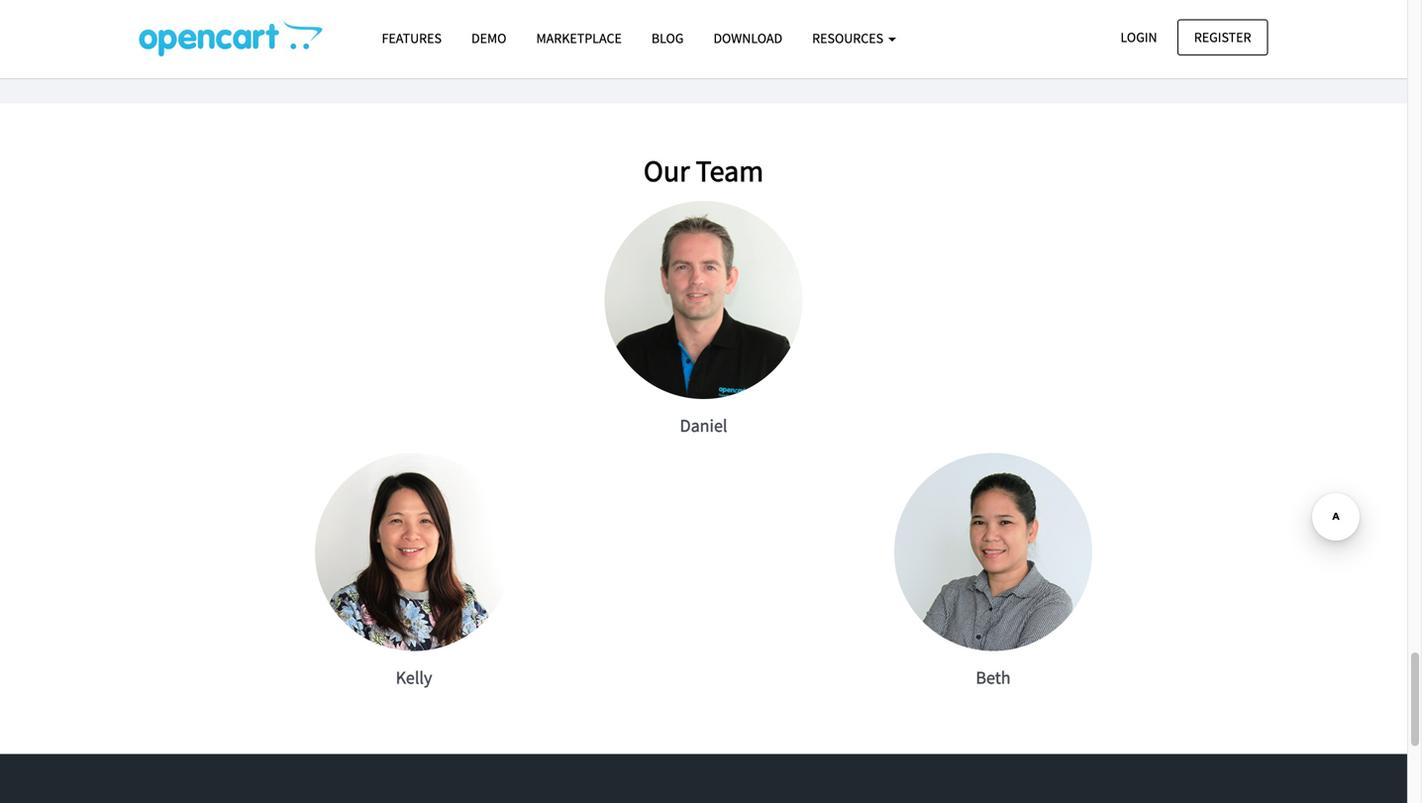 Task type: describe. For each thing, give the bounding box(es) containing it.
download
[[714, 29, 783, 47]]

download link
[[699, 21, 798, 56]]

daniel
[[680, 414, 728, 437]]

register link
[[1178, 19, 1269, 55]]

register
[[1195, 28, 1252, 46]]

daniel kerr image
[[605, 201, 803, 399]]

beth
[[976, 667, 1011, 689]]

resources link
[[798, 21, 911, 56]]

our team
[[644, 152, 764, 189]]

features link
[[367, 21, 457, 56]]

login link
[[1104, 19, 1175, 55]]

marketplace link
[[522, 21, 637, 56]]

marketplace
[[536, 29, 622, 47]]

login
[[1121, 28, 1158, 46]]



Task type: vqa. For each thing, say whether or not it's contained in the screenshot.
"Blog" on the top
yes



Task type: locate. For each thing, give the bounding box(es) containing it.
resources
[[813, 29, 887, 47]]

blog link
[[637, 21, 699, 56]]

our
[[644, 152, 690, 189]]

demo
[[472, 29, 507, 47]]

kelly
[[396, 667, 432, 689]]

blog
[[652, 29, 684, 47]]

team
[[696, 152, 764, 189]]

kelly kerr image
[[315, 453, 513, 651]]

opencart - company image
[[139, 21, 322, 56]]

demo link
[[457, 21, 522, 56]]

features
[[382, 29, 442, 47]]

beth ho image
[[895, 453, 1093, 651]]



